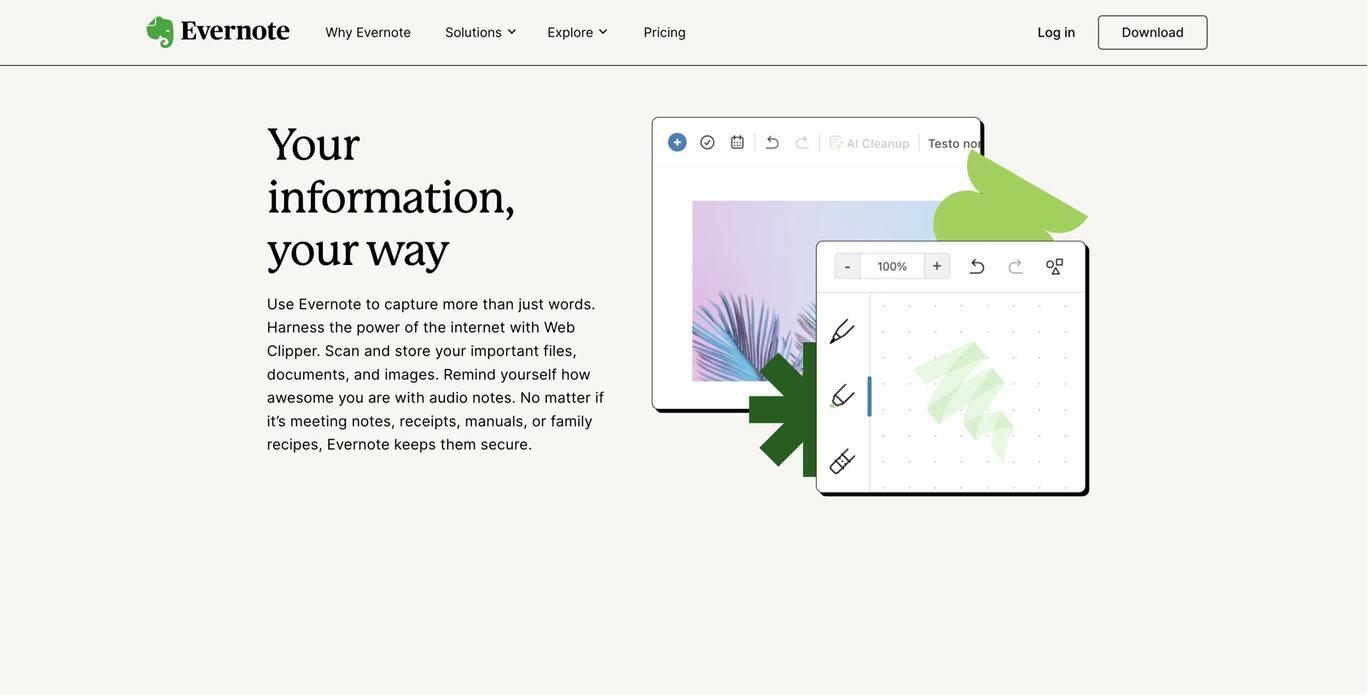 Task type: describe. For each thing, give the bounding box(es) containing it.
your inside . scan and store your important files, documents, and images. remind yourself how awesome you are with audio notes. no matter if it's meeting notes, receipts, manuals, or family recipes, evernote keeps them secure.
[[435, 342, 466, 360]]

or
[[532, 412, 546, 430]]

audio
[[429, 389, 468, 407]]

recipes,
[[267, 436, 323, 454]]

them
[[440, 436, 476, 454]]

evernote for use
[[299, 295, 362, 313]]

store
[[395, 342, 431, 360]]

your way
[[267, 232, 449, 274]]

0 vertical spatial and
[[364, 342, 390, 360]]

1 vertical spatial and
[[354, 366, 380, 384]]

. scan and store your important files, documents, and images. remind yourself how awesome you are with audio notes. no matter if it's meeting notes, receipts, manuals, or family recipes, evernote keeps them secure.
[[267, 342, 604, 454]]

2 the from the left
[[423, 319, 446, 337]]

evernote for why
[[356, 24, 411, 40]]

are
[[368, 389, 391, 407]]

notes.
[[472, 389, 516, 407]]

sketches screen image
[[642, 103, 1100, 508]]

it's
[[267, 412, 286, 430]]

use
[[267, 295, 294, 313]]

words.
[[548, 295, 595, 313]]

log
[[1038, 24, 1061, 40]]

more
[[443, 295, 478, 313]]

clipper
[[267, 342, 316, 360]]

remind
[[443, 366, 496, 384]]

manuals,
[[465, 412, 528, 430]]

download link
[[1098, 15, 1208, 50]]

information,
[[267, 180, 514, 221]]

if
[[595, 389, 604, 407]]

why evernote link
[[316, 18, 421, 48]]

internet
[[450, 319, 505, 337]]

solutions button
[[440, 23, 523, 42]]

important
[[471, 342, 539, 360]]

scan
[[325, 342, 360, 360]]

secure.
[[481, 436, 532, 454]]

to
[[366, 295, 380, 313]]

web clipper link
[[267, 319, 575, 360]]

pricing link
[[634, 18, 696, 48]]

how
[[561, 366, 591, 384]]

your
[[267, 127, 359, 168]]

harness
[[267, 319, 325, 337]]

why
[[325, 24, 353, 40]]



Task type: vqa. For each thing, say whether or not it's contained in the screenshot.
Remind
yes



Task type: locate. For each thing, give the bounding box(es) containing it.
0 vertical spatial your
[[267, 232, 357, 274]]

evernote logo image
[[146, 16, 290, 49]]

evernote down the 'notes,'
[[327, 436, 390, 454]]

awesome
[[267, 389, 334, 407]]

matter
[[544, 389, 591, 407]]

images.
[[385, 366, 439, 384]]

than
[[483, 295, 514, 313]]

explore
[[548, 24, 593, 40]]

the
[[329, 319, 352, 337], [423, 319, 446, 337]]

yourself
[[500, 366, 557, 384]]

your up remind
[[435, 342, 466, 360]]

why evernote
[[325, 24, 411, 40]]

log in link
[[1028, 18, 1085, 48]]

files,
[[543, 342, 577, 360]]

use evernote to capture more than just words. harness the power of the internet with
[[267, 295, 595, 337]]

evernote inside . scan and store your important files, documents, and images. remind yourself how awesome you are with audio notes. no matter if it's meeting notes, receipts, manuals, or family recipes, evernote keeps them secure.
[[327, 436, 390, 454]]

notes,
[[352, 412, 395, 430]]

the up scan
[[329, 319, 352, 337]]

0 horizontal spatial with
[[395, 389, 425, 407]]

of
[[405, 319, 419, 337]]

log in
[[1038, 24, 1075, 40]]

your information,
[[267, 127, 514, 221]]

with
[[510, 319, 540, 337], [395, 389, 425, 407]]

1 horizontal spatial the
[[423, 319, 446, 337]]

evernote right why
[[356, 24, 411, 40]]

.
[[316, 342, 321, 360]]

with inside use evernote to capture more than just words. harness the power of the internet with
[[510, 319, 540, 337]]

1 vertical spatial evernote
[[299, 295, 362, 313]]

web
[[544, 319, 575, 337]]

family
[[551, 412, 593, 430]]

solutions
[[445, 24, 502, 40]]

download
[[1122, 24, 1184, 40]]

receipts,
[[400, 412, 461, 430]]

pricing
[[644, 24, 686, 40]]

evernote
[[356, 24, 411, 40], [299, 295, 362, 313], [327, 436, 390, 454]]

0 vertical spatial evernote
[[356, 24, 411, 40]]

evernote up harness
[[299, 295, 362, 313]]

0 horizontal spatial the
[[329, 319, 352, 337]]

documents,
[[267, 366, 350, 384]]

2 vertical spatial evernote
[[327, 436, 390, 454]]

just
[[518, 295, 544, 313]]

with down the images.
[[395, 389, 425, 407]]

your up use at the top left
[[267, 232, 357, 274]]

and
[[364, 342, 390, 360], [354, 366, 380, 384]]

in
[[1064, 24, 1075, 40]]

1 vertical spatial with
[[395, 389, 425, 407]]

with down just
[[510, 319, 540, 337]]

0 horizontal spatial your
[[267, 232, 357, 274]]

and down power
[[364, 342, 390, 360]]

with inside . scan and store your important files, documents, and images. remind yourself how awesome you are with audio notes. no matter if it's meeting notes, receipts, manuals, or family recipes, evernote keeps them secure.
[[395, 389, 425, 407]]

meeting
[[290, 412, 347, 430]]

the right of
[[423, 319, 446, 337]]

evernote inside use evernote to capture more than just words. harness the power of the internet with
[[299, 295, 362, 313]]

14 top features are now available for all users — evernote home image
[[0, 0, 1367, 37]]

no
[[520, 389, 540, 407]]

keeps
[[394, 436, 436, 454]]

1 horizontal spatial with
[[510, 319, 540, 337]]

capture
[[384, 295, 438, 313]]

explore button
[[543, 23, 614, 42]]

0 vertical spatial with
[[510, 319, 540, 337]]

web clipper
[[267, 319, 575, 360]]

1 vertical spatial your
[[435, 342, 466, 360]]

1 the from the left
[[329, 319, 352, 337]]

1 horizontal spatial your
[[435, 342, 466, 360]]

way
[[366, 232, 449, 274]]

your
[[267, 232, 357, 274], [435, 342, 466, 360]]

power
[[357, 319, 400, 337]]

and up 'are'
[[354, 366, 380, 384]]

you
[[338, 389, 364, 407]]



